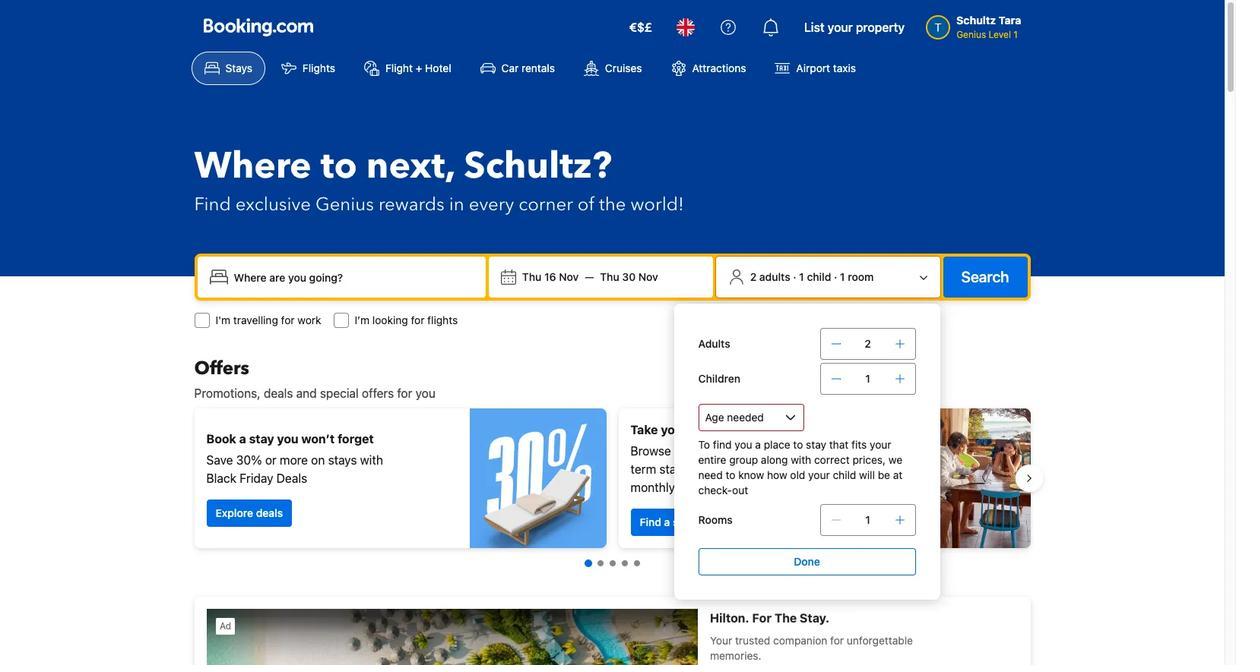Task type: locate. For each thing, give the bounding box(es) containing it.
to
[[698, 439, 710, 452]]

0 horizontal spatial thu
[[522, 271, 541, 284]]

child inside 2 adults · 1 child · 1 room button
[[807, 271, 831, 284]]

search
[[961, 268, 1009, 286]]

1 horizontal spatial thu
[[600, 271, 619, 284]]

1 horizontal spatial find
[[640, 516, 661, 529]]

0 horizontal spatial 2
[[750, 271, 757, 284]]

genius left 'rewards'
[[315, 192, 374, 217]]

car
[[501, 62, 519, 75]]

adults
[[698, 338, 730, 350]]

0 horizontal spatial child
[[807, 271, 831, 284]]

find down where
[[194, 192, 231, 217]]

1 vertical spatial genius
[[315, 192, 374, 217]]

a down monthly
[[664, 516, 670, 529]]

find
[[713, 439, 732, 452]]

airport
[[796, 62, 830, 75]]

child inside to find you a place to stay that fits your entire group along with correct prices, we need to know how old your child will be at check-out
[[833, 469, 856, 482]]

check-
[[698, 484, 732, 497]]

deals
[[264, 387, 293, 401], [256, 507, 283, 520]]

0 vertical spatial find
[[194, 192, 231, 217]]

booking.com image
[[203, 18, 313, 36]]

0 horizontal spatial genius
[[315, 192, 374, 217]]

2 · from the left
[[834, 271, 837, 284]]

for inside offers promotions, deals and special offers for you
[[397, 387, 412, 401]]

stays link
[[191, 52, 265, 85]]

nov right 16
[[559, 271, 579, 284]]

· left "room"
[[834, 271, 837, 284]]

in
[[449, 192, 464, 217]]

thu 30 nov button
[[594, 264, 664, 291]]

1 with from the left
[[360, 454, 383, 468]]

1 horizontal spatial genius
[[956, 29, 986, 40]]

deals
[[276, 472, 307, 486]]

to down "yet"
[[793, 439, 803, 452]]

be
[[878, 469, 890, 482]]

2 horizontal spatial to
[[793, 439, 803, 452]]

0 horizontal spatial find
[[194, 192, 231, 217]]

flight
[[385, 62, 413, 75]]

region
[[182, 403, 1043, 555]]

genius
[[956, 29, 986, 40], [315, 192, 374, 217]]

for
[[281, 314, 295, 327], [411, 314, 425, 327], [397, 387, 412, 401]]

next,
[[366, 141, 455, 192]]

nov
[[559, 271, 579, 284], [638, 271, 658, 284]]

work
[[297, 314, 321, 327]]

genius inside where to next, schultz? find exclusive genius rewards in every corner of the world!
[[315, 192, 374, 217]]

2 horizontal spatial you
[[735, 439, 752, 452]]

2 horizontal spatial stay
[[806, 439, 826, 452]]

at
[[728, 463, 738, 477], [893, 469, 903, 482]]

0 vertical spatial genius
[[956, 29, 986, 40]]

2 vertical spatial to
[[726, 469, 735, 482]]

find inside offers main content
[[640, 516, 661, 529]]

for left work
[[281, 314, 295, 327]]

region containing take your longest holiday yet
[[182, 403, 1043, 555]]

2 with from the left
[[791, 454, 811, 467]]

2 inside button
[[750, 271, 757, 284]]

1 horizontal spatial at
[[893, 469, 903, 482]]

progress bar inside offers main content
[[584, 560, 640, 568]]

1 vertical spatial child
[[833, 469, 856, 482]]

1 horizontal spatial stay
[[673, 516, 694, 529]]

a inside book a stay you won't forget save 30% or more on stays with black friday deals
[[239, 433, 246, 446]]

offers main content
[[182, 357, 1043, 666]]

i'm
[[355, 314, 370, 327]]

where
[[194, 141, 311, 192]]

corner
[[519, 192, 573, 217]]

for for work
[[281, 314, 295, 327]]

1 horizontal spatial with
[[791, 454, 811, 467]]

2 horizontal spatial a
[[755, 439, 761, 452]]

find a stay link
[[631, 509, 703, 537]]

to up out
[[726, 469, 735, 482]]

1 horizontal spatial you
[[416, 387, 435, 401]]

with down forget
[[360, 454, 383, 468]]

2 for 2 adults · 1 child · 1 room
[[750, 271, 757, 284]]

your inside take your longest holiday yet browse properties offering long- term stays, many at reduced monthly rates.
[[661, 423, 687, 437]]

your right take
[[661, 423, 687, 437]]

car rentals
[[501, 62, 555, 75]]

monthly
[[631, 481, 675, 495]]

1 horizontal spatial child
[[833, 469, 856, 482]]

a right book
[[239, 433, 246, 446]]

0 horizontal spatial a
[[239, 433, 246, 446]]

1 nov from the left
[[559, 271, 579, 284]]

stay inside book a stay you won't forget save 30% or more on stays with black friday deals
[[249, 433, 274, 446]]

flights
[[303, 62, 335, 75]]

stays
[[328, 454, 357, 468]]

for for flights
[[411, 314, 425, 327]]

explore deals link
[[206, 500, 292, 528]]

take your longest holiday yet image
[[894, 409, 1030, 549]]

deals right explore
[[256, 507, 283, 520]]

1 horizontal spatial ·
[[834, 271, 837, 284]]

0 horizontal spatial nov
[[559, 271, 579, 284]]

2 down "room"
[[865, 338, 871, 350]]

thu left 30
[[600, 271, 619, 284]]

0 horizontal spatial ·
[[793, 271, 796, 284]]

0 vertical spatial to
[[321, 141, 357, 192]]

entire
[[698, 454, 726, 467]]

1 horizontal spatial 2
[[865, 338, 871, 350]]

you right offers
[[416, 387, 435, 401]]

0 horizontal spatial stay
[[249, 433, 274, 446]]

stay up or
[[249, 433, 274, 446]]

you up group
[[735, 439, 752, 452]]

attractions
[[692, 62, 746, 75]]

property
[[856, 21, 905, 34]]

1 · from the left
[[793, 271, 796, 284]]

child left "room"
[[807, 271, 831, 284]]

advertisement region
[[194, 598, 1030, 666]]

to
[[321, 141, 357, 192], [793, 439, 803, 452], [726, 469, 735, 482]]

thu 16 nov — thu 30 nov
[[522, 271, 658, 284]]

30
[[622, 271, 636, 284]]

at inside take your longest holiday yet browse properties offering long- term stays, many at reduced monthly rates.
[[728, 463, 738, 477]]

—
[[585, 271, 594, 284]]

progress bar
[[584, 560, 640, 568]]

child
[[807, 271, 831, 284], [833, 469, 856, 482]]

with up old
[[791, 454, 811, 467]]

0 vertical spatial 2
[[750, 271, 757, 284]]

a for find a stay
[[664, 516, 670, 529]]

at right 'be'
[[893, 469, 903, 482]]

2
[[750, 271, 757, 284], [865, 338, 871, 350]]

1 vertical spatial 2
[[865, 338, 871, 350]]

1 down tara
[[1014, 29, 1018, 40]]

a for book a stay you won't forget save 30% or more on stays with black friday deals
[[239, 433, 246, 446]]

1 vertical spatial find
[[640, 516, 661, 529]]

list your property link
[[795, 9, 914, 46]]

take
[[631, 423, 658, 437]]

stays,
[[659, 463, 692, 477]]

1 horizontal spatial a
[[664, 516, 670, 529]]

0 vertical spatial child
[[807, 271, 831, 284]]

0 horizontal spatial at
[[728, 463, 738, 477]]

schultz?
[[464, 141, 612, 192]]

stay
[[249, 433, 274, 446], [806, 439, 826, 452], [673, 516, 694, 529]]

0 horizontal spatial with
[[360, 454, 383, 468]]

hotel
[[425, 62, 451, 75]]

0 vertical spatial deals
[[264, 387, 293, 401]]

a down holiday
[[755, 439, 761, 452]]

airport taxis link
[[762, 52, 869, 85]]

0 horizontal spatial you
[[277, 433, 299, 446]]

· right adults
[[793, 271, 796, 284]]

nov right 30
[[638, 271, 658, 284]]

schultz
[[956, 14, 996, 27]]

done
[[794, 556, 820, 569]]

€$£
[[629, 21, 652, 34]]

1 horizontal spatial nov
[[638, 271, 658, 284]]

will
[[859, 469, 875, 482]]

0 horizontal spatial to
[[321, 141, 357, 192]]

deals inside offers promotions, deals and special offers for you
[[264, 387, 293, 401]]

adults
[[759, 271, 790, 284]]

1
[[1014, 29, 1018, 40], [799, 271, 804, 284], [840, 271, 845, 284], [865, 373, 870, 385], [865, 514, 870, 527]]

rates.
[[678, 481, 709, 495]]

search for black friday deals on stays image
[[469, 409, 606, 549]]

find down monthly
[[640, 516, 661, 529]]

for right offers
[[397, 387, 412, 401]]

1 thu from the left
[[522, 271, 541, 284]]

world!
[[631, 192, 684, 217]]

you up "more"
[[277, 433, 299, 446]]

that
[[829, 439, 849, 452]]

deals left 'and'
[[264, 387, 293, 401]]

at up out
[[728, 463, 738, 477]]

thu left 16
[[522, 271, 541, 284]]

stay left rooms
[[673, 516, 694, 529]]

car rentals link
[[467, 52, 568, 85]]

1 down will on the bottom right
[[865, 514, 870, 527]]

for left flights
[[411, 314, 425, 327]]

2 adults · 1 child · 1 room button
[[722, 263, 934, 292]]

2 left adults
[[750, 271, 757, 284]]

to find you a place to stay that fits your entire group along with correct prices, we need to know how old your child will be at check-out
[[698, 439, 903, 497]]

we
[[889, 454, 902, 467]]

to left next, at the top left of page
[[321, 141, 357, 192]]

black
[[206, 472, 236, 486]]

book
[[206, 433, 236, 446]]

stay up correct
[[806, 439, 826, 452]]

many
[[695, 463, 725, 477]]

with
[[360, 454, 383, 468], [791, 454, 811, 467]]

child down correct
[[833, 469, 856, 482]]

attractions link
[[658, 52, 759, 85]]

stay for find a stay
[[673, 516, 694, 529]]

thu
[[522, 271, 541, 284], [600, 271, 619, 284]]

genius down schultz
[[956, 29, 986, 40]]



Task type: describe. For each thing, give the bounding box(es) containing it.
rentals
[[522, 62, 555, 75]]

flight + hotel
[[385, 62, 451, 75]]

your down correct
[[808, 469, 830, 482]]

1 left "room"
[[840, 271, 845, 284]]

16
[[544, 271, 556, 284]]

with inside to find you a place to stay that fits your entire group along with correct prices, we need to know how old your child will be at check-out
[[791, 454, 811, 467]]

30%
[[236, 454, 262, 468]]

stay inside to find you a place to stay that fits your entire group along with correct prices, we need to know how old your child will be at check-out
[[806, 439, 826, 452]]

airport taxis
[[796, 62, 856, 75]]

1 vertical spatial to
[[793, 439, 803, 452]]

travelling
[[233, 314, 278, 327]]

your right the list
[[828, 21, 853, 34]]

holiday
[[737, 423, 780, 437]]

room
[[848, 271, 874, 284]]

done button
[[698, 549, 916, 576]]

cruises
[[605, 62, 642, 75]]

explore deals
[[216, 507, 283, 520]]

promotions,
[[194, 387, 260, 401]]

at inside to find you a place to stay that fits your entire group along with correct prices, we need to know how old your child will be at check-out
[[893, 469, 903, 482]]

stay for book a stay you won't forget save 30% or more on stays with black friday deals
[[249, 433, 274, 446]]

list your property
[[804, 21, 905, 34]]

know
[[738, 469, 764, 482]]

1 up the fits
[[865, 373, 870, 385]]

2 nov from the left
[[638, 271, 658, 284]]

2 for 2
[[865, 338, 871, 350]]

2 adults · 1 child · 1 room
[[750, 271, 874, 284]]

out
[[732, 484, 748, 497]]

1 horizontal spatial to
[[726, 469, 735, 482]]

flight + hotel link
[[351, 52, 464, 85]]

long-
[[780, 445, 809, 458]]

+
[[416, 62, 422, 75]]

tara
[[999, 14, 1021, 27]]

prices,
[[853, 454, 886, 467]]

flights
[[427, 314, 458, 327]]

reduced
[[742, 463, 787, 477]]

taxis
[[833, 62, 856, 75]]

yet
[[783, 423, 802, 437]]

exclusive
[[235, 192, 311, 217]]

every
[[469, 192, 514, 217]]

a inside to find you a place to stay that fits your entire group along with correct prices, we need to know how old your child will be at check-out
[[755, 439, 761, 452]]

you inside offers promotions, deals and special offers for you
[[416, 387, 435, 401]]

you inside to find you a place to stay that fits your entire group along with correct prices, we need to know how old your child will be at check-out
[[735, 439, 752, 452]]

offers
[[362, 387, 394, 401]]

save
[[206, 454, 233, 468]]

old
[[790, 469, 805, 482]]

and
[[296, 387, 317, 401]]

search button
[[943, 257, 1027, 298]]

1 right adults
[[799, 271, 804, 284]]

rewards
[[379, 192, 445, 217]]

how
[[767, 469, 787, 482]]

1 inside schultz tara genius level 1
[[1014, 29, 1018, 40]]

cruises link
[[571, 52, 655, 85]]

where to next, schultz? find exclusive genius rewards in every corner of the world!
[[194, 141, 684, 217]]

rooms
[[698, 514, 733, 527]]

your up 'prices,'
[[870, 439, 891, 452]]

find inside where to next, schultz? find exclusive genius rewards in every corner of the world!
[[194, 192, 231, 217]]

properties
[[674, 445, 731, 458]]

to inside where to next, schultz? find exclusive genius rewards in every corner of the world!
[[321, 141, 357, 192]]

correct
[[814, 454, 850, 467]]

i'm
[[216, 314, 230, 327]]

schultz tara genius level 1
[[956, 14, 1021, 40]]

longest
[[690, 423, 734, 437]]

on
[[311, 454, 325, 468]]

level
[[989, 29, 1011, 40]]

of
[[578, 192, 595, 217]]

list
[[804, 21, 825, 34]]

genius inside schultz tara genius level 1
[[956, 29, 986, 40]]

children
[[698, 373, 741, 385]]

Where are you going? field
[[228, 264, 480, 291]]

special
[[320, 387, 359, 401]]

along
[[761, 454, 788, 467]]

take your longest holiday yet browse properties offering long- term stays, many at reduced monthly rates.
[[631, 423, 809, 495]]

forget
[[338, 433, 374, 446]]

won't
[[301, 433, 335, 446]]

offers
[[194, 357, 249, 382]]

group
[[729, 454, 758, 467]]

with inside book a stay you won't forget save 30% or more on stays with black friday deals
[[360, 454, 383, 468]]

or
[[265, 454, 277, 468]]

offering
[[734, 445, 777, 458]]

your account menu schultz tara genius level 1 element
[[926, 7, 1027, 42]]

browse
[[631, 445, 671, 458]]

book a stay you won't forget save 30% or more on stays with black friday deals
[[206, 433, 383, 486]]

you inside book a stay you won't forget save 30% or more on stays with black friday deals
[[277, 433, 299, 446]]

need
[[698, 469, 723, 482]]

fits
[[851, 439, 867, 452]]

explore
[[216, 507, 253, 520]]

i'm travelling for work
[[216, 314, 321, 327]]

1 vertical spatial deals
[[256, 507, 283, 520]]

friday
[[240, 472, 273, 486]]

stays
[[225, 62, 252, 75]]

thu 16 nov button
[[516, 264, 585, 291]]

i'm looking for flights
[[355, 314, 458, 327]]

more
[[280, 454, 308, 468]]

2 thu from the left
[[600, 271, 619, 284]]



Task type: vqa. For each thing, say whether or not it's contained in the screenshot.
the right "stay"
yes



